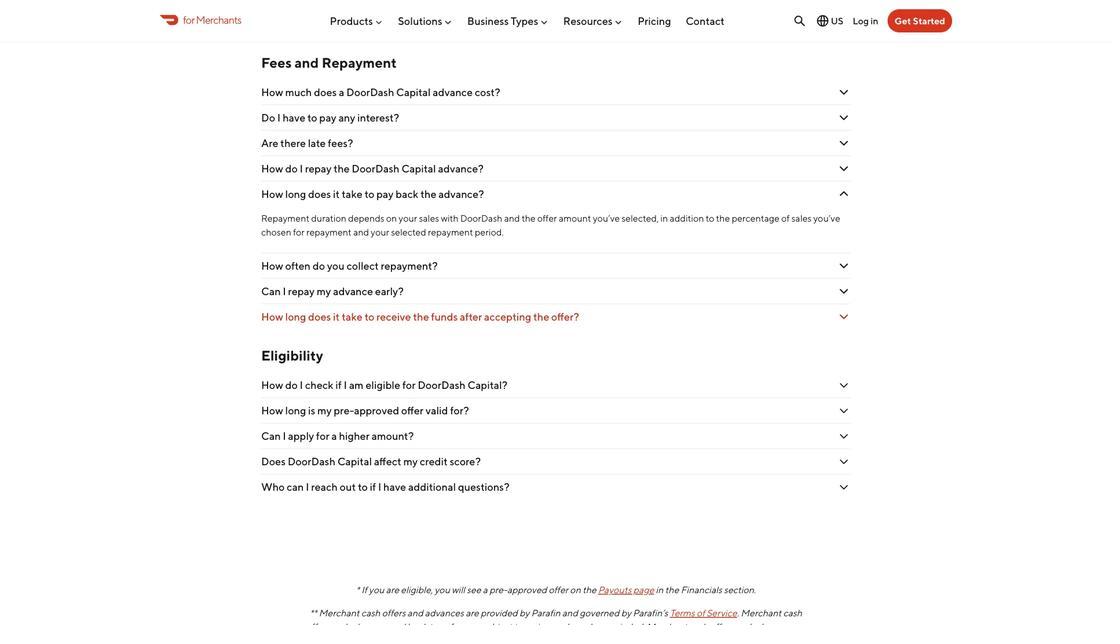 Task type: vqa. For each thing, say whether or not it's contained in the screenshot.
LUNCH
no



Task type: describe. For each thing, give the bounding box(es) containing it.
can i apply for a higher amount?
[[261, 431, 416, 443]]

bank
[[407, 622, 427, 626]]

1 chevron down image from the top
[[837, 136, 851, 150]]

out
[[340, 482, 356, 494]]

2 horizontal spatial you
[[435, 585, 450, 596]]

how long does it take to pay back the advance?
[[261, 188, 484, 201]]

0 horizontal spatial pre-
[[334, 405, 354, 418]]

0 vertical spatial a
[[339, 86, 344, 99]]

cash for ** merchant cash offers and advances are provided by parafin and governed by parafin's terms of service
[[361, 608, 380, 619]]

1 horizontal spatial cash
[[689, 622, 708, 626]]

does for how much does a doordash capital advance cost?
[[314, 86, 337, 99]]

parafin?
[[299, 17, 338, 30]]

the left funds
[[413, 311, 429, 323]]

check
[[305, 380, 333, 392]]

back
[[396, 188, 418, 201]]

chevron down image for pay
[[837, 187, 851, 201]]

offer inside repayment duration depends on your sales with doordash and the offer amount you've selected, in addition to the percentage of sales you've chosen for repayment and your selected repayment period.
[[537, 213, 557, 224]]

how for how do i check if i am eligible for doordash capital?
[[261, 380, 283, 392]]

0 horizontal spatial is
[[290, 17, 297, 30]]

get started
[[895, 15, 945, 26]]

chevron down image for interest?
[[837, 111, 851, 125]]

am
[[349, 380, 364, 392]]

terms
[[670, 608, 695, 619]]

can
[[287, 482, 304, 494]]

if
[[362, 585, 367, 596]]

how for how do i repay the doordash capital advance?
[[261, 163, 283, 175]]

eligible,
[[401, 585, 433, 596]]

2 vertical spatial offer
[[549, 585, 568, 596]]

rescinded.
[[602, 622, 645, 626]]

contact
[[686, 15, 725, 27]]

.
[[737, 608, 739, 619]]

subject
[[482, 622, 512, 626]]

are inside ". merchant cash offers and advances and bank transfers are subject to review and may be rescinded. merchant cash offers and advances ar"
[[467, 622, 480, 626]]

for merchants
[[183, 13, 241, 26]]

*
[[356, 585, 360, 596]]

it for pay
[[333, 188, 340, 201]]

1 vertical spatial of
[[697, 608, 705, 619]]

selected
[[391, 227, 426, 238]]

1 vertical spatial are
[[466, 608, 479, 619]]

doordash down apply at the left bottom of the page
[[288, 456, 335, 468]]

* if you are eligible, you will see a pre-approved offer on the payouts page in the financials section.
[[356, 585, 756, 596]]

repayment inside repayment duration depends on your sales with doordash and the offer amount you've selected, in addition to the percentage of sales you've chosen for repayment and your selected repayment period.
[[261, 213, 309, 224]]

how long does it take to receive the funds after accepting the offer?
[[261, 311, 579, 323]]

section.
[[724, 585, 756, 596]]

for merchants link
[[160, 12, 241, 28]]

business types
[[467, 15, 538, 27]]

provided
[[481, 608, 518, 619]]

receive
[[377, 311, 411, 323]]

to right the out
[[358, 482, 368, 494]]

doordash up interest?
[[346, 86, 394, 99]]

funds
[[431, 311, 458, 323]]

** merchant cash offers and advances are provided by parafin and governed by parafin's terms of service
[[310, 608, 737, 619]]

solutions
[[398, 15, 442, 27]]

2 horizontal spatial offers
[[710, 622, 733, 626]]

2 vertical spatial a
[[483, 585, 488, 596]]

chevron down image for score?
[[837, 455, 851, 469]]

1 vertical spatial do
[[313, 260, 325, 272]]

the up governed
[[583, 585, 597, 596]]

1 sales from the left
[[419, 213, 439, 224]]

. merchant cash offers and advances and bank transfers are subject to review and may be rescinded. merchant cash offers and advances ar
[[306, 608, 807, 626]]

fees
[[261, 54, 292, 71]]

credit
[[420, 456, 448, 468]]

1 vertical spatial is
[[308, 405, 315, 418]]

0 horizontal spatial a
[[332, 431, 337, 443]]

doordash up valid
[[418, 380, 466, 392]]

0 horizontal spatial pay
[[319, 112, 336, 124]]

i down does doordash capital affect my credit score?
[[378, 482, 381, 494]]

depends
[[348, 213, 384, 224]]

get started button
[[888, 9, 952, 32]]

for inside repayment duration depends on your sales with doordash and the offer amount you've selected, in addition to the percentage of sales you've chosen for repayment and your selected repayment period.
[[293, 227, 305, 238]]

terms of service link
[[670, 608, 737, 619]]

affect
[[374, 456, 401, 468]]

i left the "check"
[[300, 380, 303, 392]]

long for how long does it take to pay back the advance?
[[285, 188, 306, 201]]

i right can
[[306, 482, 309, 494]]

for?
[[450, 405, 469, 418]]

how for how much does a doordash capital advance cost?
[[261, 86, 283, 99]]

0 vertical spatial are
[[386, 585, 399, 596]]

offer?
[[551, 311, 579, 323]]

there
[[280, 137, 306, 150]]

how for how long does it take to receive the funds after accepting the offer?
[[261, 311, 283, 323]]

doordash up the how long does it take to pay back the advance?
[[352, 163, 400, 175]]

selected,
[[622, 213, 659, 224]]

review
[[524, 622, 551, 626]]

my for advance
[[317, 285, 331, 298]]

the left offer?
[[533, 311, 549, 323]]

do for check
[[285, 380, 298, 392]]

governed
[[580, 608, 619, 619]]

will
[[452, 585, 465, 596]]

take for pay
[[342, 188, 363, 201]]

0 horizontal spatial you
[[327, 260, 345, 272]]

interest?
[[357, 112, 399, 124]]

late
[[308, 137, 326, 150]]

how long is my pre-approved offer valid for?
[[261, 405, 469, 418]]

who can i reach out to if i have additional questions?
[[261, 482, 510, 494]]

log in link
[[853, 15, 879, 26]]

percentage
[[732, 213, 780, 224]]

transfers
[[429, 622, 465, 626]]

to inside repayment duration depends on your sales with doordash and the offer amount you've selected, in addition to the percentage of sales you've chosen for repayment and your selected repayment period.
[[706, 213, 714, 224]]

started
[[913, 15, 945, 26]]

0 vertical spatial capital
[[396, 86, 431, 99]]

resources
[[563, 15, 613, 27]]

**
[[310, 608, 317, 619]]

2 repayment from the left
[[428, 227, 473, 238]]

with
[[441, 213, 459, 224]]

i left apply at the left bottom of the page
[[283, 431, 286, 443]]

how do i repay the doordash capital advance?
[[261, 163, 484, 175]]

what
[[261, 17, 288, 30]]

merchants
[[196, 13, 241, 26]]

the left amount
[[522, 213, 536, 224]]

does doordash capital affect my credit score?
[[261, 456, 483, 468]]

early?
[[375, 285, 404, 298]]

may
[[570, 622, 588, 626]]

does for how long does it take to receive the funds after accepting the offer?
[[308, 311, 331, 323]]

valid
[[426, 405, 448, 418]]

1 horizontal spatial your
[[399, 213, 417, 224]]

2 you've from the left
[[813, 213, 840, 224]]

what is parafin?
[[261, 17, 338, 30]]

who
[[261, 482, 285, 494]]

financials
[[681, 585, 722, 596]]

repayment duration depends on your sales with doordash and the offer amount you've selected, in addition to the percentage of sales you've chosen for repayment and your selected repayment period.
[[261, 213, 840, 238]]

i down are there late fees?
[[300, 163, 303, 175]]

1 chevron down image from the top
[[837, 17, 851, 31]]

of inside repayment duration depends on your sales with doordash and the offer amount you've selected, in addition to the percentage of sales you've chosen for repayment and your selected repayment period.
[[781, 213, 790, 224]]

contact link
[[686, 10, 725, 32]]

to inside ". merchant cash offers and advances and bank transfers are subject to review and may be rescinded. merchant cash offers and advances ar"
[[514, 622, 522, 626]]

to left receive
[[365, 311, 374, 323]]

how much does a doordash capital advance cost?
[[261, 86, 500, 99]]

2 vertical spatial my
[[403, 456, 418, 468]]

2 vertical spatial capital
[[338, 456, 372, 468]]



Task type: locate. For each thing, give the bounding box(es) containing it.
1 vertical spatial approved
[[507, 585, 547, 596]]

us
[[831, 15, 844, 26]]

are
[[386, 585, 399, 596], [466, 608, 479, 619], [467, 622, 480, 626]]

do
[[261, 112, 275, 124]]

advances down section.
[[753, 622, 792, 626]]

3 chevron down image from the top
[[837, 111, 851, 125]]

1 vertical spatial pay
[[377, 188, 394, 201]]

pricing link
[[638, 10, 671, 32]]

the up terms
[[665, 585, 679, 596]]

1 horizontal spatial you
[[369, 585, 384, 596]]

5 chevron down image from the top
[[837, 285, 851, 299]]

1 vertical spatial take
[[342, 311, 363, 323]]

1 vertical spatial offer
[[401, 405, 424, 418]]

1 long from the top
[[285, 188, 306, 201]]

1 vertical spatial repay
[[288, 285, 315, 298]]

you up 'can i repay my advance early?'
[[327, 260, 345, 272]]

0 horizontal spatial repayment
[[306, 227, 352, 238]]

cost?
[[475, 86, 500, 99]]

offers down 'eligible,'
[[382, 608, 406, 619]]

duration
[[311, 213, 346, 224]]

how down the are on the top of page
[[261, 163, 283, 175]]

how for how long is my pre-approved offer valid for?
[[261, 405, 283, 418]]

1 horizontal spatial offers
[[382, 608, 406, 619]]

get
[[895, 15, 911, 26]]

on up selected
[[386, 213, 397, 224]]

take for receive
[[342, 311, 363, 323]]

business types link
[[467, 10, 549, 32]]

0 vertical spatial long
[[285, 188, 306, 201]]

how left often
[[261, 260, 283, 272]]

payouts
[[598, 585, 632, 596]]

pre-
[[334, 405, 354, 418], [489, 585, 507, 596]]

0 vertical spatial on
[[386, 213, 397, 224]]

0 horizontal spatial approved
[[354, 405, 399, 418]]

how do i check if i am eligible for doordash capital?
[[261, 380, 508, 392]]

1 horizontal spatial by
[[621, 608, 631, 619]]

1 take from the top
[[342, 188, 363, 201]]

merchant right "**"
[[319, 608, 360, 619]]

the down the "fees?"
[[334, 163, 350, 175]]

cash
[[361, 608, 380, 619], [783, 608, 802, 619], [689, 622, 708, 626]]

a left higher on the left bottom of the page
[[332, 431, 337, 443]]

1 horizontal spatial repayment
[[428, 227, 473, 238]]

2 vertical spatial does
[[308, 311, 331, 323]]

0 vertical spatial offer
[[537, 213, 557, 224]]

does for how long does it take to pay back the advance?
[[308, 188, 331, 201]]

0 horizontal spatial on
[[386, 213, 397, 224]]

7 how from the top
[[261, 405, 283, 418]]

does up do i have to pay any interest?
[[314, 86, 337, 99]]

1 horizontal spatial on
[[570, 585, 581, 596]]

repayment down with
[[428, 227, 473, 238]]

is right what
[[290, 17, 297, 30]]

long for how long does it take to receive the funds after accepting the offer?
[[285, 311, 306, 323]]

1 vertical spatial does
[[308, 188, 331, 201]]

0 vertical spatial take
[[342, 188, 363, 201]]

2 vertical spatial in
[[656, 585, 663, 596]]

2 chevron down image from the top
[[837, 162, 851, 176]]

1 horizontal spatial if
[[370, 482, 376, 494]]

products
[[330, 15, 373, 27]]

0 vertical spatial it
[[333, 188, 340, 201]]

1 vertical spatial a
[[332, 431, 337, 443]]

capital up interest?
[[396, 86, 431, 99]]

long up the eligibility on the left of page
[[285, 311, 306, 323]]

can
[[261, 285, 281, 298], [261, 431, 281, 443]]

0 horizontal spatial your
[[371, 227, 389, 238]]

doordash inside repayment duration depends on your sales with doordash and the offer amount you've selected, in addition to the percentage of sales you've chosen for repayment and your selected repayment period.
[[460, 213, 502, 224]]

the right back
[[421, 188, 436, 201]]

if left am
[[336, 380, 342, 392]]

apply
[[288, 431, 314, 443]]

chevron down image for i
[[837, 481, 851, 495]]

to
[[308, 112, 317, 124], [365, 188, 374, 201], [706, 213, 714, 224], [365, 311, 374, 323], [358, 482, 368, 494], [514, 622, 522, 626]]

take
[[342, 188, 363, 201], [342, 311, 363, 323]]

does up duration
[[308, 188, 331, 201]]

8 chevron down image from the top
[[837, 455, 851, 469]]

chevron down image
[[837, 136, 851, 150], [837, 162, 851, 176], [837, 259, 851, 273], [837, 310, 851, 324], [837, 404, 851, 418], [837, 481, 851, 495]]

1 horizontal spatial repayment
[[322, 54, 397, 71]]

have down affect
[[383, 482, 406, 494]]

0 vertical spatial pay
[[319, 112, 336, 124]]

long
[[285, 188, 306, 201], [285, 311, 306, 323], [285, 405, 306, 418]]

4 chevron down image from the top
[[837, 310, 851, 324]]

offer up parafin
[[549, 585, 568, 596]]

1 vertical spatial pre-
[[489, 585, 507, 596]]

0 vertical spatial of
[[781, 213, 790, 224]]

cash for . merchant cash offers and advances and bank transfers are subject to review and may be rescinded. merchant cash offers and advances ar
[[783, 608, 802, 619]]

can i repay my advance early?
[[261, 285, 404, 298]]

1 horizontal spatial advance
[[433, 86, 473, 99]]

of right terms
[[697, 608, 705, 619]]

amount?
[[372, 431, 414, 443]]

questions?
[[458, 482, 510, 494]]

for right eligible
[[402, 380, 416, 392]]

to right addition
[[706, 213, 714, 224]]

pre- up provided
[[489, 585, 507, 596]]

chosen
[[261, 227, 291, 238]]

on up ". merchant cash offers and advances and bank transfers are subject to review and may be rescinded. merchant cash offers and advances ar"
[[570, 585, 581, 596]]

1 you've from the left
[[593, 213, 620, 224]]

score?
[[450, 456, 481, 468]]

0 vertical spatial if
[[336, 380, 342, 392]]

i right do
[[277, 112, 281, 124]]

any
[[339, 112, 355, 124]]

it
[[333, 188, 340, 201], [333, 311, 340, 323]]

it up duration
[[333, 188, 340, 201]]

cash down if at left bottom
[[361, 608, 380, 619]]

6 how from the top
[[261, 380, 283, 392]]

of right percentage
[[781, 213, 790, 224]]

0 horizontal spatial have
[[283, 112, 305, 124]]

approved down eligible
[[354, 405, 399, 418]]

how down the eligibility on the left of page
[[261, 380, 283, 392]]

0 horizontal spatial advances
[[349, 622, 388, 626]]

of
[[781, 213, 790, 224], [697, 608, 705, 619]]

capital down higher on the left bottom of the page
[[338, 456, 372, 468]]

your up selected
[[399, 213, 417, 224]]

1 vertical spatial on
[[570, 585, 581, 596]]

4 chevron down image from the top
[[837, 187, 851, 201]]

service
[[707, 608, 737, 619]]

pre- up can i apply for a higher amount?
[[334, 405, 354, 418]]

0 vertical spatial your
[[399, 213, 417, 224]]

are
[[261, 137, 278, 150]]

doordash up "period."
[[460, 213, 502, 224]]

do down there
[[285, 163, 298, 175]]

sales left with
[[419, 213, 439, 224]]

are left the subject
[[467, 622, 480, 626]]

repayment?
[[381, 260, 438, 272]]

eligibility
[[261, 348, 323, 364]]

pay left back
[[377, 188, 394, 201]]

0 horizontal spatial of
[[697, 608, 705, 619]]

0 horizontal spatial repayment
[[261, 213, 309, 224]]

1 horizontal spatial sales
[[792, 213, 812, 224]]

0 horizontal spatial if
[[336, 380, 342, 392]]

1 vertical spatial if
[[370, 482, 376, 494]]

payouts page link
[[598, 585, 654, 596]]

approved up "** merchant cash offers and advances are provided by parafin and governed by parafin's terms of service"
[[507, 585, 547, 596]]

solutions link
[[398, 10, 453, 32]]

take up depends
[[342, 188, 363, 201]]

for left merchants
[[183, 13, 194, 26]]

on inside repayment duration depends on your sales with doordash and the offer amount you've selected, in addition to the percentage of sales you've chosen for repayment and your selected repayment period.
[[386, 213, 397, 224]]

merchant for **
[[319, 608, 360, 619]]

chevron down image for am
[[837, 379, 851, 393]]

1 vertical spatial advance?
[[439, 188, 484, 201]]

do i have to pay any interest?
[[261, 112, 399, 124]]

merchant down terms
[[647, 622, 687, 626]]

0 vertical spatial does
[[314, 86, 337, 99]]

how up "chosen"
[[261, 188, 283, 201]]

my right affect
[[403, 456, 418, 468]]

do right often
[[313, 260, 325, 272]]

chevron down image for amount?
[[837, 430, 851, 444]]

0 vertical spatial advance
[[433, 86, 473, 99]]

0 horizontal spatial merchant
[[319, 608, 360, 619]]

pay left any
[[319, 112, 336, 124]]

for right "chosen"
[[293, 227, 305, 238]]

amount
[[559, 213, 591, 224]]

long for how long is my pre-approved offer valid for?
[[285, 405, 306, 418]]

capital?
[[468, 380, 508, 392]]

i left am
[[344, 380, 347, 392]]

0 vertical spatial repay
[[305, 163, 332, 175]]

i down often
[[283, 285, 286, 298]]

0 vertical spatial repayment
[[322, 54, 397, 71]]

you
[[327, 260, 345, 272], [369, 585, 384, 596], [435, 585, 450, 596]]

fees?
[[328, 137, 353, 150]]

1 horizontal spatial you've
[[813, 213, 840, 224]]

1 vertical spatial capital
[[402, 163, 436, 175]]

1 horizontal spatial advances
[[425, 608, 464, 619]]

0 vertical spatial do
[[285, 163, 298, 175]]

often
[[285, 260, 311, 272]]

1 horizontal spatial a
[[339, 86, 344, 99]]

how up do
[[261, 86, 283, 99]]

you've
[[593, 213, 620, 224], [813, 213, 840, 224]]

sales right percentage
[[792, 213, 812, 224]]

chevron down image
[[837, 17, 851, 31], [837, 86, 851, 99], [837, 111, 851, 125], [837, 187, 851, 201], [837, 285, 851, 299], [837, 379, 851, 393], [837, 430, 851, 444], [837, 455, 851, 469]]

1 repayment from the left
[[306, 227, 352, 238]]

1 can from the top
[[261, 285, 281, 298]]

eligible
[[366, 380, 400, 392]]

1 vertical spatial advance
[[333, 285, 373, 298]]

1 how from the top
[[261, 86, 283, 99]]

1 horizontal spatial pre-
[[489, 585, 507, 596]]

2 by from the left
[[621, 608, 631, 619]]

chevron down image for advance?
[[837, 162, 851, 176]]

my down the "check"
[[317, 405, 332, 418]]

business
[[467, 15, 509, 27]]

how up does
[[261, 405, 283, 418]]

2 chevron down image from the top
[[837, 86, 851, 99]]

1 vertical spatial long
[[285, 311, 306, 323]]

can for can i apply for a higher amount?
[[261, 431, 281, 443]]

are left 'eligible,'
[[386, 585, 399, 596]]

collect
[[347, 260, 379, 272]]

2 it from the top
[[333, 311, 340, 323]]

how for how long does it take to pay back the advance?
[[261, 188, 283, 201]]

to up are there late fees?
[[308, 112, 317, 124]]

addition
[[670, 213, 704, 224]]

advances up 'transfers'
[[425, 608, 464, 619]]

1 horizontal spatial pay
[[377, 188, 394, 201]]

does
[[261, 456, 286, 468]]

2 horizontal spatial cash
[[783, 608, 802, 619]]

chevron down image for advance
[[837, 86, 851, 99]]

0 vertical spatial can
[[261, 285, 281, 298]]

chevron down image for valid
[[837, 404, 851, 418]]

offer
[[537, 213, 557, 224], [401, 405, 424, 418], [549, 585, 568, 596]]

cash down terms of service link on the bottom of the page
[[689, 622, 708, 626]]

additional
[[408, 482, 456, 494]]

1 vertical spatial your
[[371, 227, 389, 238]]

capital up back
[[402, 163, 436, 175]]

0 vertical spatial have
[[283, 112, 305, 124]]

are there late fees?
[[261, 137, 355, 150]]

chevron down image for the
[[837, 310, 851, 324]]

by up rescinded.
[[621, 608, 631, 619]]

parafin
[[531, 608, 560, 619]]

have up there
[[283, 112, 305, 124]]

page
[[633, 585, 654, 596]]

accepting
[[484, 311, 531, 323]]

long up "chosen"
[[285, 188, 306, 201]]

how for how often do you collect repayment?
[[261, 260, 283, 272]]

offers for ** merchant cash offers and advances are provided by parafin and governed by parafin's terms of service
[[382, 608, 406, 619]]

long up apply at the left bottom of the page
[[285, 405, 306, 418]]

take down 'can i repay my advance early?'
[[342, 311, 363, 323]]

1 vertical spatial have
[[383, 482, 406, 494]]

2 how from the top
[[261, 163, 283, 175]]

for right apply at the left bottom of the page
[[316, 431, 329, 443]]

2 vertical spatial are
[[467, 622, 480, 626]]

in right page
[[656, 585, 663, 596]]

to down "** merchant cash offers and advances are provided by parafin and governed by parafin's terms of service"
[[514, 622, 522, 626]]

offers down service
[[710, 622, 733, 626]]

1 vertical spatial it
[[333, 311, 340, 323]]

log
[[853, 15, 869, 26]]

advance left "cost?"
[[433, 86, 473, 99]]

1 by from the left
[[519, 608, 530, 619]]

2 take from the top
[[342, 311, 363, 323]]

the left percentage
[[716, 213, 730, 224]]

i
[[277, 112, 281, 124], [300, 163, 303, 175], [283, 285, 286, 298], [300, 380, 303, 392], [344, 380, 347, 392], [283, 431, 286, 443], [306, 482, 309, 494], [378, 482, 381, 494]]

1 vertical spatial can
[[261, 431, 281, 443]]

repayment up "chosen"
[[261, 213, 309, 224]]

your down depends
[[371, 227, 389, 238]]

do
[[285, 163, 298, 175], [313, 260, 325, 272], [285, 380, 298, 392]]

you left the will
[[435, 585, 450, 596]]

do left the "check"
[[285, 380, 298, 392]]

0 vertical spatial is
[[290, 17, 297, 30]]

5 chevron down image from the top
[[837, 404, 851, 418]]

offer left amount
[[537, 213, 557, 224]]

1 vertical spatial my
[[317, 405, 332, 418]]

how
[[261, 86, 283, 99], [261, 163, 283, 175], [261, 188, 283, 201], [261, 260, 283, 272], [261, 311, 283, 323], [261, 380, 283, 392], [261, 405, 283, 418]]

can for can i repay my advance early?
[[261, 285, 281, 298]]

parafin's
[[633, 608, 668, 619]]

3 chevron down image from the top
[[837, 259, 851, 273]]

to up depends
[[365, 188, 374, 201]]

2 sales from the left
[[792, 213, 812, 224]]

0 horizontal spatial advance
[[333, 285, 373, 298]]

products link
[[330, 10, 383, 32]]

advances for and
[[349, 622, 388, 626]]

1 it from the top
[[333, 188, 340, 201]]

see
[[467, 585, 481, 596]]

be
[[590, 622, 600, 626]]

1 horizontal spatial have
[[383, 482, 406, 494]]

7 chevron down image from the top
[[837, 430, 851, 444]]

0 vertical spatial advance?
[[438, 163, 484, 175]]

1 horizontal spatial merchant
[[647, 622, 687, 626]]

offers for . merchant cash offers and advances and bank transfers are subject to review and may be rescinded. merchant cash offers and advances ar
[[306, 622, 329, 626]]

2 vertical spatial long
[[285, 405, 306, 418]]

merchant for .
[[741, 608, 782, 619]]

how often do you collect repayment?
[[261, 260, 440, 272]]

advance?
[[438, 163, 484, 175], [439, 188, 484, 201]]

0 vertical spatial approved
[[354, 405, 399, 418]]

advances for are
[[425, 608, 464, 619]]

3 how from the top
[[261, 188, 283, 201]]

approved
[[354, 405, 399, 418], [507, 585, 547, 596]]

globe line image
[[816, 14, 830, 28]]

in inside repayment duration depends on your sales with doordash and the offer amount you've selected, in addition to the percentage of sales you've chosen for repayment and your selected repayment period.
[[661, 213, 668, 224]]

by up the review
[[519, 608, 530, 619]]

0 horizontal spatial offers
[[306, 622, 329, 626]]

1 horizontal spatial of
[[781, 213, 790, 224]]

5 how from the top
[[261, 311, 283, 323]]

repayment
[[322, 54, 397, 71], [261, 213, 309, 224]]

0 horizontal spatial sales
[[419, 213, 439, 224]]

in right log
[[871, 15, 879, 26]]

1 vertical spatial in
[[661, 213, 668, 224]]

3 long from the top
[[285, 405, 306, 418]]

it for receive
[[333, 311, 340, 323]]

1 vertical spatial repayment
[[261, 213, 309, 224]]

is down the "check"
[[308, 405, 315, 418]]

1 horizontal spatial is
[[308, 405, 315, 418]]

1 horizontal spatial approved
[[507, 585, 547, 596]]

period.
[[475, 227, 504, 238]]

my for pre-
[[317, 405, 332, 418]]

advances down if at left bottom
[[349, 622, 388, 626]]

much
[[285, 86, 312, 99]]

2 long from the top
[[285, 311, 306, 323]]

repayment down duration
[[306, 227, 352, 238]]

offers down "**"
[[306, 622, 329, 626]]

2 vertical spatial do
[[285, 380, 298, 392]]

my down how often do you collect repayment?
[[317, 285, 331, 298]]

0 vertical spatial pre-
[[334, 405, 354, 418]]

6 chevron down image from the top
[[837, 379, 851, 393]]

in left addition
[[661, 213, 668, 224]]

2 can from the top
[[261, 431, 281, 443]]

advances
[[425, 608, 464, 619], [349, 622, 388, 626], [753, 622, 792, 626]]

6 chevron down image from the top
[[837, 481, 851, 495]]

do for repay
[[285, 163, 298, 175]]

log in
[[853, 15, 879, 26]]

repay down late
[[305, 163, 332, 175]]

0 vertical spatial in
[[871, 15, 879, 26]]

4 how from the top
[[261, 260, 283, 272]]

0 horizontal spatial you've
[[593, 213, 620, 224]]

cash right the .
[[783, 608, 802, 619]]

2 horizontal spatial a
[[483, 585, 488, 596]]

does down 'can i repay my advance early?'
[[308, 311, 331, 323]]

advance down how often do you collect repayment?
[[333, 285, 373, 298]]

2 horizontal spatial advances
[[753, 622, 792, 626]]

resources link
[[563, 10, 623, 32]]



